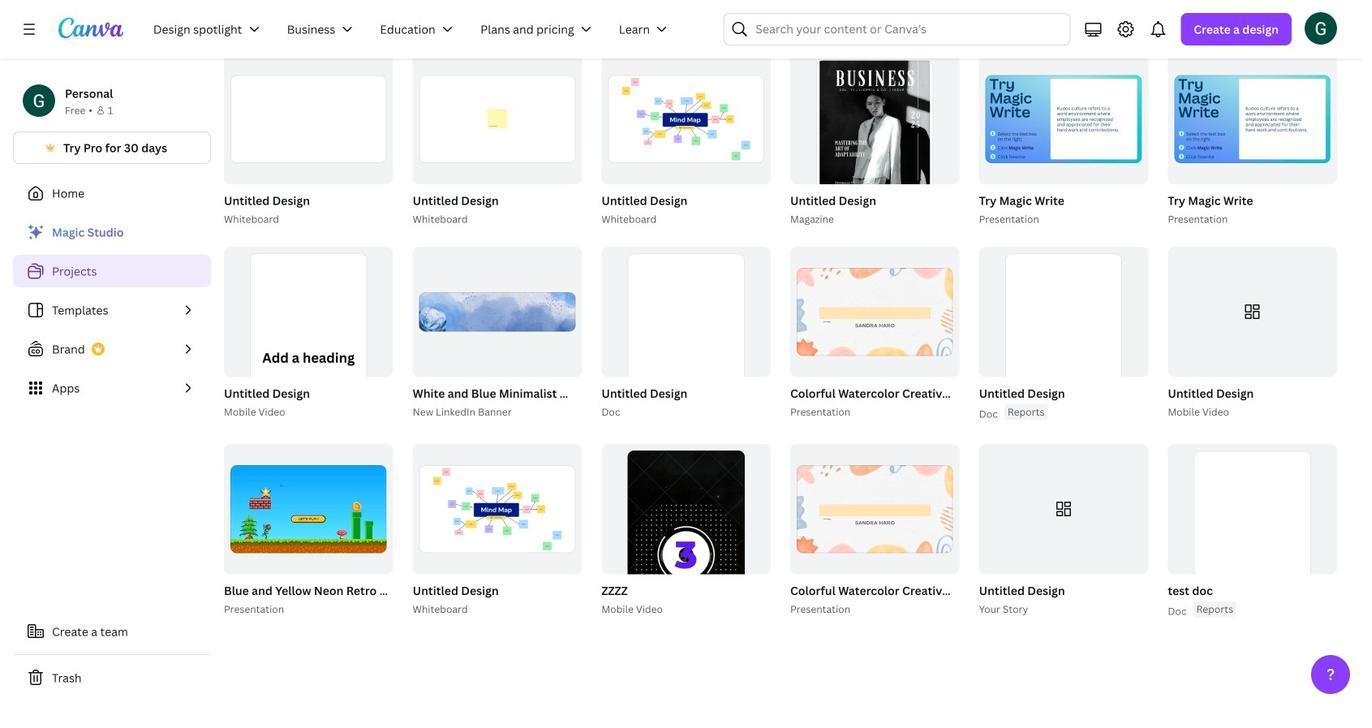 Task type: describe. For each thing, give the bounding box(es) containing it.
top level navigation element
[[143, 13, 685, 45]]



Task type: vqa. For each thing, say whether or not it's contained in the screenshot.
SEARCH BOX
yes



Task type: locate. For each thing, give the bounding box(es) containing it.
greg robinson image
[[1305, 12, 1338, 44]]

group
[[221, 54, 393, 227], [224, 54, 393, 184], [410, 54, 582, 227], [413, 54, 582, 184], [599, 54, 771, 227], [602, 54, 771, 184], [787, 54, 960, 227], [791, 54, 960, 212], [976, 54, 1149, 227], [980, 54, 1149, 184], [1165, 54, 1338, 227], [1168, 54, 1338, 184], [221, 247, 393, 462], [224, 247, 393, 462], [410, 247, 582, 420], [413, 247, 582, 377], [599, 247, 771, 420], [602, 247, 771, 419], [787, 247, 969, 420], [791, 247, 960, 377], [976, 247, 1149, 425], [980, 247, 1149, 419], [1165, 247, 1338, 420], [1168, 247, 1338, 377], [221, 444, 403, 617], [224, 444, 393, 574], [410, 444, 582, 617], [413, 444, 582, 574], [599, 444, 771, 659], [602, 444, 771, 659], [787, 444, 969, 617], [791, 444, 960, 574], [976, 444, 1149, 617], [1165, 444, 1338, 622]]

list
[[13, 216, 211, 404]]

None search field
[[724, 13, 1071, 45]]

Search search field
[[756, 14, 1039, 45]]



